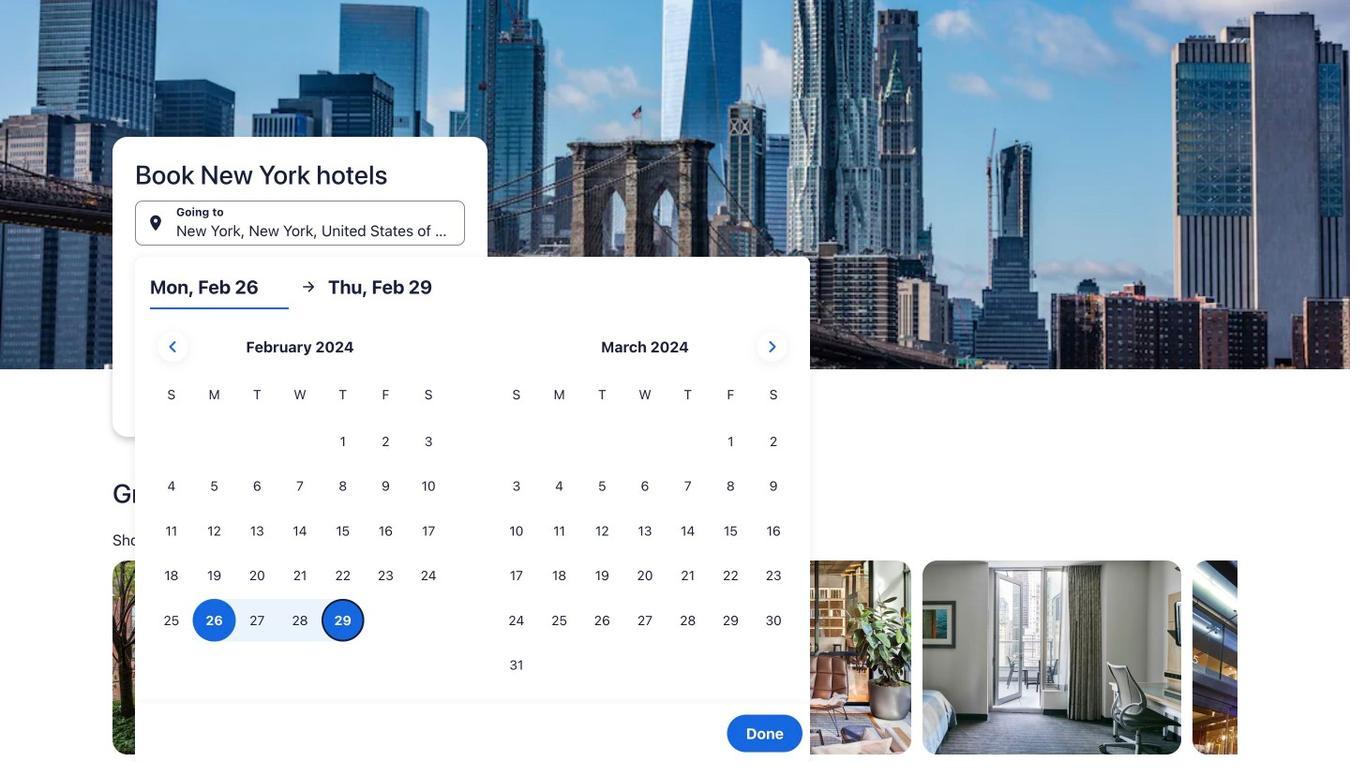 Task type: locate. For each thing, give the bounding box(es) containing it.
application inside wizard region
[[150, 324, 795, 689]]

terrace/patio image
[[113, 561, 371, 755]]

lobby sitting area image
[[653, 561, 911, 755]]

living area image
[[383, 561, 641, 755]]

application
[[150, 324, 795, 689]]

directional image
[[300, 278, 317, 295]]

february 2024 element
[[150, 384, 450, 644]]



Task type: describe. For each thing, give the bounding box(es) containing it.
room image
[[923, 561, 1181, 755]]

march 2024 element
[[495, 384, 795, 689]]

next month image
[[761, 336, 783, 358]]

previous month image
[[162, 336, 184, 358]]

new york, new york, united states of america image
[[0, 0, 1350, 369]]

front of property image
[[1193, 561, 1350, 755]]

wizard region
[[0, 0, 1350, 762]]



Task type: vqa. For each thing, say whether or not it's contained in the screenshot.
Directional image
yes



